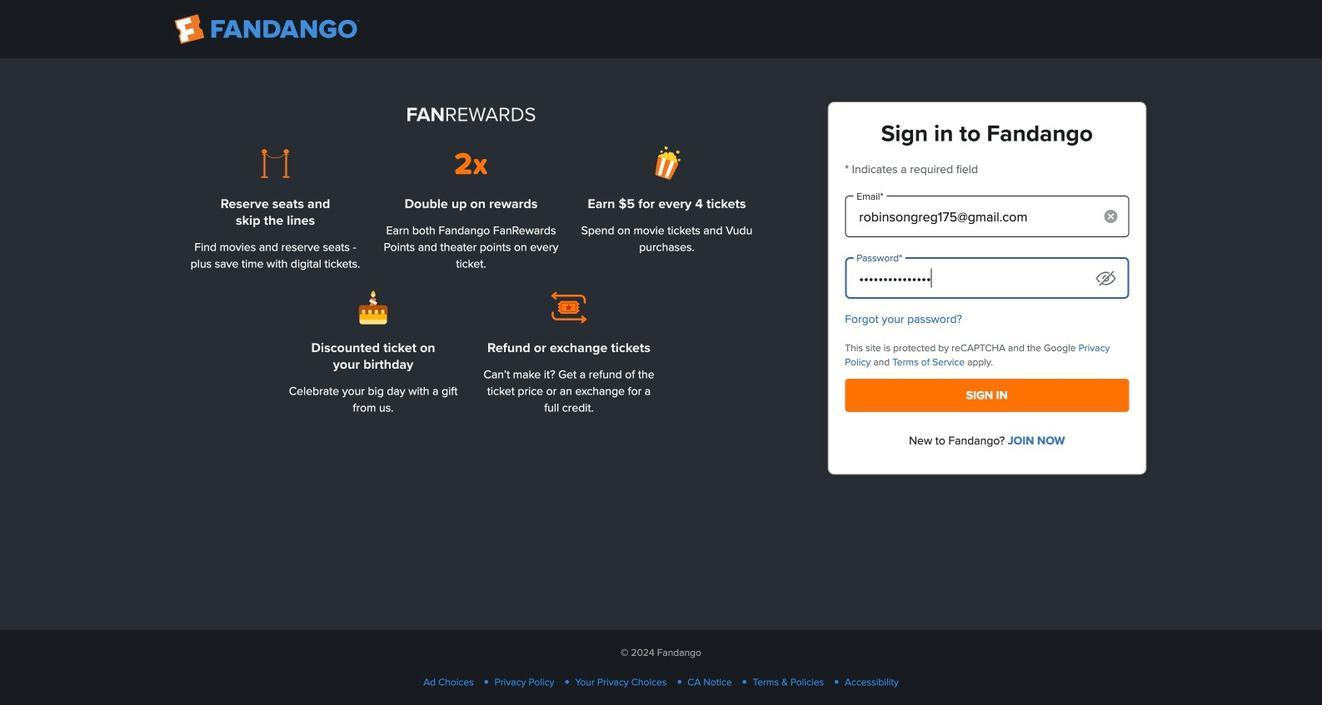 Task type: describe. For each thing, give the bounding box(es) containing it.
password hide image
[[1096, 271, 1116, 286]]



Task type: vqa. For each thing, say whether or not it's contained in the screenshot.
Dune: Part Two Fan First Premieres in IMAX image
no



Task type: locate. For each thing, give the bounding box(es) containing it.
  password field
[[845, 257, 1129, 299]]

fandango home image
[[175, 14, 360, 44]]

  text field
[[845, 196, 1129, 237]]

None submit
[[845, 379, 1129, 412]]



